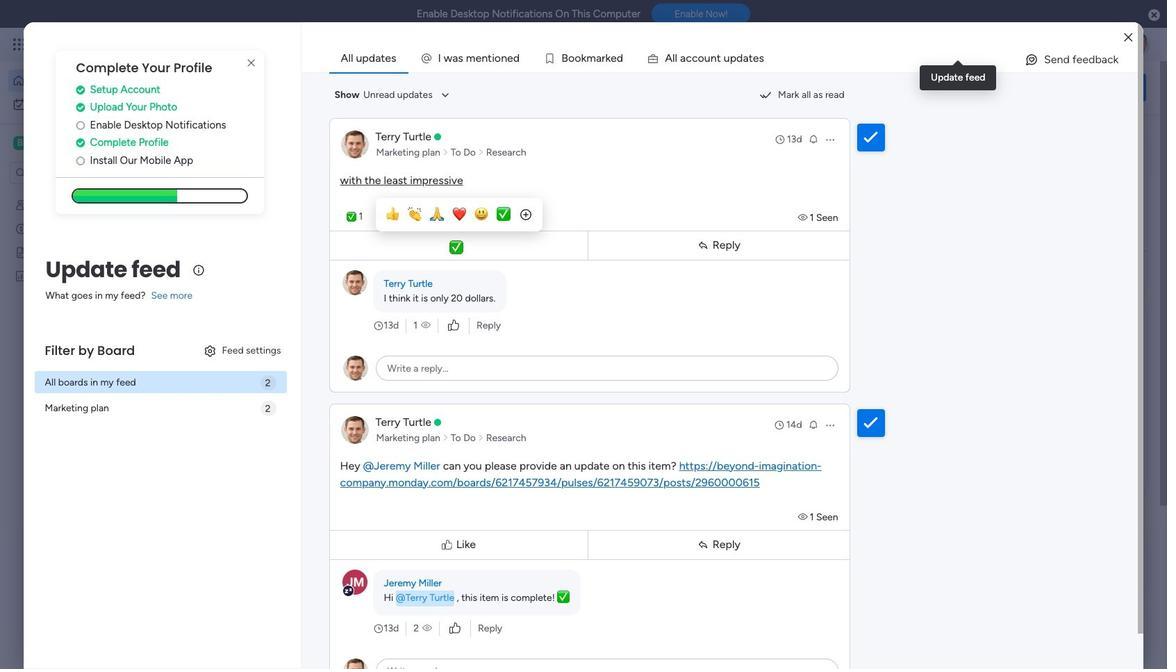Task type: describe. For each thing, give the bounding box(es) containing it.
v2 like image
[[450, 621, 461, 636]]

public dashboard image
[[15, 269, 28, 282]]

component image
[[459, 303, 472, 316]]

Search in workspace field
[[29, 165, 116, 181]]

circle o image
[[76, 120, 85, 131]]

0 vertical spatial option
[[8, 70, 169, 92]]

1 horizontal spatial terry turtle image
[[1129, 33, 1151, 56]]

check circle image
[[76, 85, 85, 95]]

slider arrow image for v2 like icon
[[478, 146, 484, 160]]

dapulse x slim image
[[243, 55, 260, 72]]

2 element
[[355, 551, 372, 568]]

slider arrow image for v2 like image
[[478, 431, 484, 445]]

getting started element
[[938, 534, 1147, 590]]

1 vertical spatial option
[[8, 93, 169, 115]]

dapulse x slim image
[[1126, 129, 1143, 145]]

slider arrow image
[[443, 431, 449, 445]]

see plans image
[[231, 37, 243, 52]]

2 check circle image from the top
[[76, 138, 85, 148]]

0 horizontal spatial terry turtle image
[[247, 650, 275, 669]]

workspace image
[[13, 136, 27, 151]]

close image
[[1125, 32, 1133, 43]]

add to favorites image
[[412, 282, 426, 296]]

search everything image
[[1047, 38, 1061, 51]]

1 vertical spatial v2 seen image
[[423, 622, 432, 636]]



Task type: vqa. For each thing, say whether or not it's contained in the screenshot.
2nd earliest
no



Task type: locate. For each thing, give the bounding box(es) containing it.
1 vertical spatial terry turtle image
[[247, 650, 275, 669]]

check circle image down check circle image
[[76, 102, 85, 113]]

0 vertical spatial terry turtle image
[[1129, 33, 1151, 56]]

v2 seen image
[[798, 511, 810, 523], [423, 622, 432, 636]]

quick search results list box
[[215, 158, 905, 512]]

0 vertical spatial check circle image
[[76, 102, 85, 113]]

v2 seen image
[[798, 212, 810, 223], [421, 319, 431, 333]]

terry turtle image
[[1129, 33, 1151, 56], [247, 650, 275, 669]]

dapulse close image
[[1149, 8, 1161, 22]]

1 vertical spatial v2 seen image
[[421, 319, 431, 333]]

1 check circle image from the top
[[76, 102, 85, 113]]

0 vertical spatial v2 seen image
[[798, 511, 810, 523]]

slider arrow image
[[443, 146, 449, 160], [478, 146, 484, 160], [478, 431, 484, 445]]

select product image
[[13, 38, 26, 51]]

list box
[[0, 190, 177, 475]]

check circle image
[[76, 102, 85, 113], [76, 138, 85, 148]]

remove from favorites image
[[412, 452, 426, 466]]

0 horizontal spatial v2 seen image
[[423, 622, 432, 636]]

0 horizontal spatial v2 seen image
[[421, 319, 431, 333]]

0 vertical spatial v2 seen image
[[798, 212, 810, 223]]

public board image
[[459, 282, 475, 297]]

option
[[8, 70, 169, 92], [8, 93, 169, 115], [0, 192, 177, 195]]

tab
[[329, 44, 408, 72]]

2 vertical spatial option
[[0, 192, 177, 195]]

workspace selection element
[[13, 135, 88, 152]]

help image
[[1077, 38, 1091, 51]]

circle o image
[[76, 156, 85, 166]]

check circle image down circle o icon
[[76, 138, 85, 148]]

tab list
[[329, 44, 1139, 72]]

public board image
[[15, 245, 28, 259]]

1 horizontal spatial v2 seen image
[[798, 511, 810, 523]]

1 vertical spatial check circle image
[[76, 138, 85, 148]]

v2 like image
[[448, 318, 459, 333]]

give feedback image
[[1025, 53, 1039, 67]]

1 horizontal spatial v2 seen image
[[798, 212, 810, 223]]

v2 user feedback image
[[950, 79, 960, 95]]

help center element
[[938, 601, 1147, 657]]



